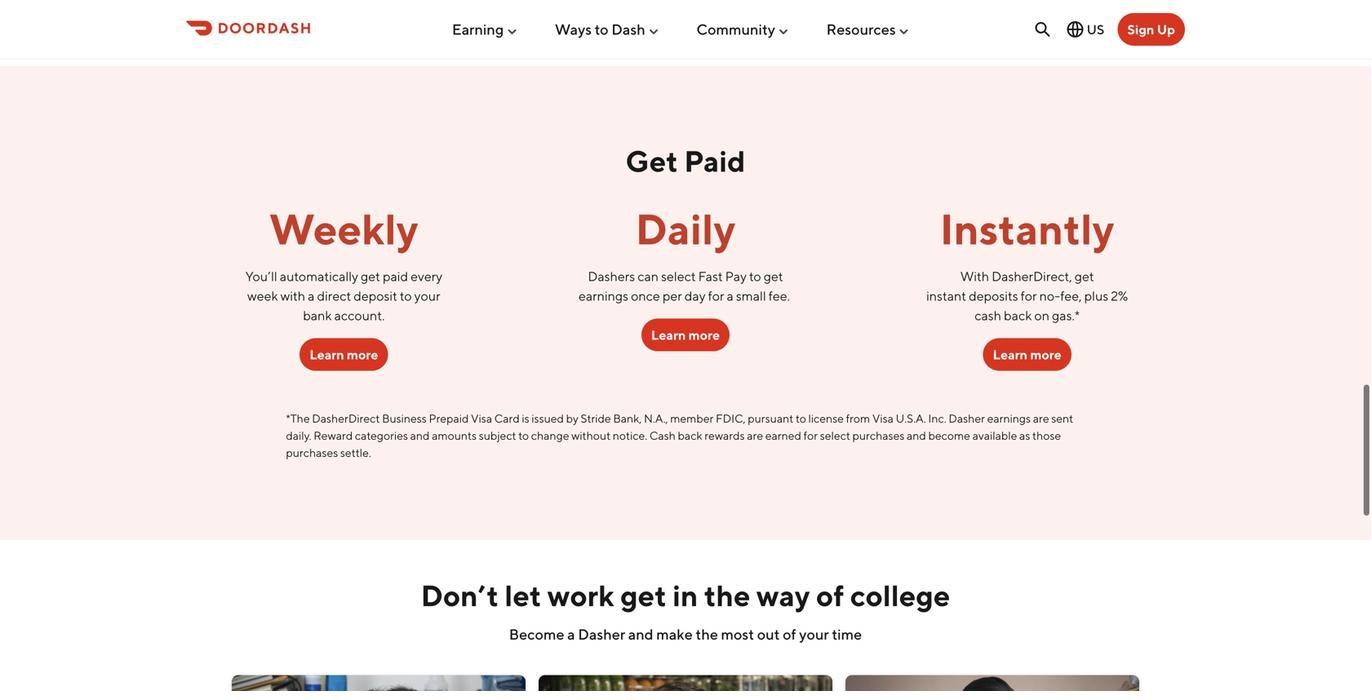 Task type: locate. For each thing, give the bounding box(es) containing it.
0 vertical spatial dasher
[[949, 412, 985, 425]]

0 vertical spatial are
[[1033, 412, 1049, 425]]

0 vertical spatial of
[[816, 578, 844, 613]]

plus
[[1084, 288, 1108, 303]]

learn for instantly
[[993, 347, 1028, 362]]

for down license
[[804, 429, 818, 442]]

1 horizontal spatial visa
[[872, 412, 894, 425]]

learn more for instantly
[[993, 347, 1062, 362]]

get inside dashers can select fast pay to get earnings once per day for a small fee.
[[764, 268, 783, 284]]

1 horizontal spatial are
[[1033, 412, 1049, 425]]

automatically
[[280, 268, 358, 284]]

purchases down from
[[852, 429, 905, 442]]

0 horizontal spatial learn more link
[[300, 338, 388, 371]]

and down business
[[410, 429, 430, 442]]

a down pay
[[727, 288, 734, 303]]

with
[[280, 288, 305, 303]]

more down day
[[689, 327, 720, 343]]

cash back
[[975, 308, 1032, 323]]

earnings
[[579, 288, 628, 303], [987, 412, 1031, 425]]

learn down bank
[[309, 347, 344, 362]]

can select
[[638, 268, 696, 284]]

to inside dashers can select fast pay to get earnings once per day for a small fee.
[[749, 268, 761, 284]]

your inside you'll automatically get paid every week with a direct deposit to your bank account.
[[414, 288, 440, 303]]

more for daily
[[689, 327, 720, 343]]

more for weekly
[[347, 347, 378, 362]]

1 horizontal spatial learn
[[651, 327, 686, 343]]

0 horizontal spatial learn
[[309, 347, 344, 362]]

0 horizontal spatial your
[[414, 288, 440, 303]]

sign
[[1127, 22, 1154, 37]]

of up "time"
[[816, 578, 844, 613]]

1 horizontal spatial more
[[689, 327, 720, 343]]

visa
[[471, 412, 492, 425], [872, 412, 894, 425]]

get up 'deposit'
[[361, 268, 380, 284]]

2%
[[1111, 288, 1128, 303]]

time
[[832, 625, 862, 643]]

purchases
[[852, 429, 905, 442], [286, 446, 338, 459]]

gas.*
[[1052, 308, 1080, 323]]

back
[[678, 429, 702, 442]]

those
[[1032, 429, 1061, 442]]

0 vertical spatial the
[[704, 578, 750, 613]]

earning link
[[452, 14, 518, 45]]

get left 'in'
[[620, 578, 667, 613]]

the left most
[[696, 625, 718, 643]]

as
[[1019, 429, 1030, 442]]

become
[[509, 625, 564, 643]]

you'll automatically get paid every week with a direct deposit to your bank account.
[[245, 268, 442, 323]]

of right out
[[783, 625, 796, 643]]

2 horizontal spatial learn
[[993, 347, 1028, 362]]

1 horizontal spatial learn more link
[[641, 319, 730, 351]]

dashers
[[588, 268, 635, 284]]

learn more down on
[[993, 347, 1062, 362]]

select
[[820, 429, 850, 442]]

1 horizontal spatial and
[[628, 625, 653, 643]]

sent
[[1051, 412, 1073, 425]]

1 horizontal spatial learn more
[[651, 327, 720, 343]]

1 vertical spatial purchases
[[286, 446, 338, 459]]

ways
[[555, 21, 592, 38]]

1 vertical spatial earnings
[[987, 412, 1031, 425]]

to right pay
[[749, 268, 761, 284]]

earnings inside dashers can select fast pay to get earnings once per day for a small fee.
[[579, 288, 628, 303]]

daily
[[635, 204, 736, 254]]

paid
[[383, 268, 408, 284]]

sign up button
[[1118, 13, 1185, 46]]

learn for weekly
[[309, 347, 344, 362]]

n.a.,
[[644, 412, 668, 425]]

1 vertical spatial your
[[799, 625, 829, 643]]

is
[[522, 412, 529, 425]]

purchases down daily.
[[286, 446, 338, 459]]

0 horizontal spatial visa
[[471, 412, 492, 425]]

the up most
[[704, 578, 750, 613]]

1 horizontal spatial dasher
[[949, 412, 985, 425]]

0 vertical spatial purchases
[[852, 429, 905, 442]]

2 horizontal spatial for
[[1021, 288, 1037, 303]]

2 horizontal spatial more
[[1030, 347, 1062, 362]]

a right with
[[308, 288, 315, 303]]

a right become
[[567, 625, 575, 643]]

get inside you'll automatically get paid every week with a direct deposit to your bank account.
[[361, 268, 380, 284]]

and
[[410, 429, 430, 442], [907, 429, 926, 442], [628, 625, 653, 643]]

1 horizontal spatial for
[[804, 429, 818, 442]]

you'll
[[245, 268, 277, 284]]

for down fast
[[708, 288, 724, 303]]

1 vertical spatial of
[[783, 625, 796, 643]]

direct
[[317, 288, 351, 303]]

get
[[361, 268, 380, 284], [764, 268, 783, 284], [1075, 268, 1094, 284], [620, 578, 667, 613]]

for down dasherdirect, on the top of page
[[1021, 288, 1037, 303]]

0 horizontal spatial a
[[308, 288, 315, 303]]

dasher
[[949, 412, 985, 425], [578, 625, 625, 643]]

community
[[696, 21, 775, 38]]

dasherdirect,
[[992, 268, 1072, 284]]

0 horizontal spatial are
[[747, 429, 763, 442]]

to inside ways to dash link
[[595, 21, 608, 38]]

way
[[756, 578, 810, 613]]

out
[[757, 625, 780, 643]]

2 horizontal spatial a
[[727, 288, 734, 303]]

earnings up available
[[987, 412, 1031, 425]]

issued
[[532, 412, 564, 425]]

visa right from
[[872, 412, 894, 425]]

learn more down day
[[651, 327, 720, 343]]

and left make
[[628, 625, 653, 643]]

0 horizontal spatial dasher
[[578, 625, 625, 643]]

for inside dashers can select fast pay to get earnings once per day for a small fee.
[[708, 288, 724, 303]]

0 horizontal spatial earnings
[[579, 288, 628, 303]]

0 horizontal spatial of
[[783, 625, 796, 643]]

your left "time"
[[799, 625, 829, 643]]

1 vertical spatial dasher
[[578, 625, 625, 643]]

0 vertical spatial earnings
[[579, 288, 628, 303]]

learn more link
[[641, 319, 730, 351], [300, 338, 388, 371], [983, 338, 1071, 371]]

to down paid
[[400, 288, 412, 303]]

0 horizontal spatial for
[[708, 288, 724, 303]]

dasher up become
[[949, 412, 985, 425]]

and down u.s.a. in the right of the page
[[907, 429, 926, 442]]

dash
[[611, 21, 645, 38]]

by
[[566, 412, 579, 425]]

get up fee.
[[764, 268, 783, 284]]

more down account.
[[347, 347, 378, 362]]

0 horizontal spatial more
[[347, 347, 378, 362]]

with dasherdirect, get instant deposits for no-fee, plus 2% cash back on gas.*
[[926, 268, 1128, 323]]

dasher down work
[[578, 625, 625, 643]]

more down on
[[1030, 347, 1062, 362]]

learn down once per
[[651, 327, 686, 343]]

more
[[689, 327, 720, 343], [347, 347, 378, 362], [1030, 347, 1062, 362]]

get up plus
[[1075, 268, 1094, 284]]

0 vertical spatial your
[[414, 288, 440, 303]]

1 vertical spatial the
[[696, 625, 718, 643]]

2 horizontal spatial learn more link
[[983, 338, 1071, 371]]

up
[[1157, 22, 1175, 37]]

0 horizontal spatial learn more
[[309, 347, 378, 362]]

a
[[308, 288, 315, 303], [727, 288, 734, 303], [567, 625, 575, 643]]

1 horizontal spatial earnings
[[987, 412, 1031, 425]]

account.
[[334, 308, 385, 323]]

paid
[[684, 144, 745, 178]]

resources link
[[826, 14, 911, 45]]

are down 'pursuant'
[[747, 429, 763, 442]]

to left dash
[[595, 21, 608, 38]]

earnings down dashers
[[579, 288, 628, 303]]

settle.
[[340, 446, 371, 459]]

of
[[816, 578, 844, 613], [783, 625, 796, 643]]

become
[[928, 429, 970, 442]]

visa up subject on the left of page
[[471, 412, 492, 425]]

dashers can select fast pay to get earnings once per day for a small fee.
[[579, 268, 792, 303]]

2 horizontal spatial learn more
[[993, 347, 1062, 362]]

college
[[850, 578, 950, 613]]

learn more link down day
[[641, 319, 730, 351]]

fdic,
[[716, 412, 746, 425]]

for
[[708, 288, 724, 303], [1021, 288, 1037, 303], [804, 429, 818, 442]]

learn more link down on
[[983, 338, 1071, 371]]

the for make
[[696, 625, 718, 643]]

ways to dash
[[555, 21, 645, 38]]

to inside you'll automatically get paid every week with a direct deposit to your bank account.
[[400, 288, 412, 303]]

are up the those
[[1033, 412, 1049, 425]]

get paid
[[626, 144, 745, 178]]

sign up
[[1127, 22, 1175, 37]]

notice.
[[613, 429, 647, 442]]

every
[[411, 268, 442, 284]]

on
[[1034, 308, 1049, 323]]

1 vertical spatial are
[[747, 429, 763, 442]]

learn down cash back
[[993, 347, 1028, 362]]

dasherdirect
[[312, 412, 380, 425]]

1 horizontal spatial your
[[799, 625, 829, 643]]

instant deposits
[[926, 288, 1018, 303]]

learn more link down account.
[[300, 338, 388, 371]]

learn more for daily
[[651, 327, 720, 343]]

learn more down account.
[[309, 347, 378, 362]]

your down every
[[414, 288, 440, 303]]



Task type: vqa. For each thing, say whether or not it's contained in the screenshot.
a inside the Dashers can select Fast Pay to get earnings once per day for a small fee.
yes



Task type: describe. For each thing, give the bounding box(es) containing it.
become a dasher and make the most out of your time
[[509, 625, 862, 643]]

instantly
[[940, 204, 1115, 254]]

let
[[505, 578, 541, 613]]

*the dasherdirect business prepaid visa card is issued by stride bank, n.a., member fdic, pursuant to license from visa u.s.a. inc. dasher earnings are sent daily. reward categories and amounts subject to change without notice. cash back rewards are earned for select purchases and become available as those purchases settle.
[[286, 412, 1073, 459]]

resources
[[826, 21, 896, 38]]

more for instantly
[[1030, 347, 1062, 362]]

from
[[846, 412, 870, 425]]

0 horizontal spatial and
[[410, 429, 430, 442]]

learn more link for daily
[[641, 319, 730, 351]]

in
[[673, 578, 698, 613]]

learn for daily
[[651, 327, 686, 343]]

once per
[[631, 288, 682, 303]]

don't let work get in the way of college
[[421, 578, 950, 613]]

with
[[960, 268, 989, 284]]

fast
[[698, 268, 723, 284]]

license
[[808, 412, 844, 425]]

u.s.a.
[[896, 412, 926, 425]]

business
[[382, 412, 427, 425]]

1 horizontal spatial purchases
[[852, 429, 905, 442]]

pay
[[725, 268, 747, 284]]

member
[[670, 412, 714, 425]]

bank,
[[613, 412, 642, 425]]

week
[[247, 288, 278, 303]]

a inside you'll automatically get paid every week with a direct deposit to your bank account.
[[308, 288, 315, 303]]

dasher inside *the dasherdirect business prepaid visa card is issued by stride bank, n.a., member fdic, pursuant to license from visa u.s.a. inc. dasher earnings are sent daily. reward categories and amounts subject to change without notice. cash back rewards are earned for select purchases and become available as those purchases settle.
[[949, 412, 985, 425]]

no-
[[1039, 288, 1060, 303]]

0 horizontal spatial purchases
[[286, 446, 338, 459]]

daily.
[[286, 429, 311, 442]]

1 horizontal spatial a
[[567, 625, 575, 643]]

*the
[[286, 412, 310, 425]]

categories
[[355, 429, 408, 442]]

learn more link for weekly
[[300, 338, 388, 371]]

ways to dash link
[[555, 14, 660, 45]]

prepaid
[[429, 412, 469, 425]]

earnings inside *the dasherdirect business prepaid visa card is issued by stride bank, n.a., member fdic, pursuant to license from visa u.s.a. inc. dasher earnings are sent daily. reward categories and amounts subject to change without notice. cash back rewards are earned for select purchases and become available as those purchases settle.
[[987, 412, 1031, 425]]

to up earned
[[796, 412, 806, 425]]

learn more for weekly
[[309, 347, 378, 362]]

change
[[531, 429, 569, 442]]

work
[[547, 578, 614, 613]]

subject
[[479, 429, 516, 442]]

don't
[[421, 578, 499, 613]]

pursuant
[[748, 412, 793, 425]]

get inside with dasherdirect, get instant deposits for no-fee, plus 2% cash back on gas.*
[[1075, 268, 1094, 284]]

available
[[972, 429, 1017, 442]]

bank
[[303, 308, 332, 323]]

1 visa from the left
[[471, 412, 492, 425]]

get
[[626, 144, 678, 178]]

earned
[[765, 429, 801, 442]]

day
[[685, 288, 706, 303]]

amounts
[[432, 429, 477, 442]]

us
[[1087, 22, 1104, 37]]

1 horizontal spatial of
[[816, 578, 844, 613]]

globe line image
[[1065, 20, 1085, 39]]

small
[[736, 288, 766, 303]]

weekly
[[269, 204, 419, 254]]

deposit
[[354, 288, 397, 303]]

make
[[656, 625, 693, 643]]

stride
[[581, 412, 611, 425]]

card
[[494, 412, 520, 425]]

a inside dashers can select fast pay to get earnings once per day for a small fee.
[[727, 288, 734, 303]]

for inside *the dasherdirect business prepaid visa card is issued by stride bank, n.a., member fdic, pursuant to license from visa u.s.a. inc. dasher earnings are sent daily. reward categories and amounts subject to change without notice. cash back rewards are earned for select purchases and become available as those purchases settle.
[[804, 429, 818, 442]]

reward
[[314, 429, 353, 442]]

earning
[[452, 21, 504, 38]]

cash
[[650, 429, 676, 442]]

2 visa from the left
[[872, 412, 894, 425]]

fee,
[[1060, 288, 1082, 303]]

to down is
[[518, 429, 529, 442]]

most
[[721, 625, 754, 643]]

without
[[571, 429, 611, 442]]

for inside with dasherdirect, get instant deposits for no-fee, plus 2% cash back on gas.*
[[1021, 288, 1037, 303]]

fee.
[[769, 288, 790, 303]]

rewards
[[704, 429, 745, 442]]

learn more link for instantly
[[983, 338, 1071, 371]]

inc.
[[928, 412, 946, 425]]

the for in
[[704, 578, 750, 613]]

2 horizontal spatial and
[[907, 429, 926, 442]]



